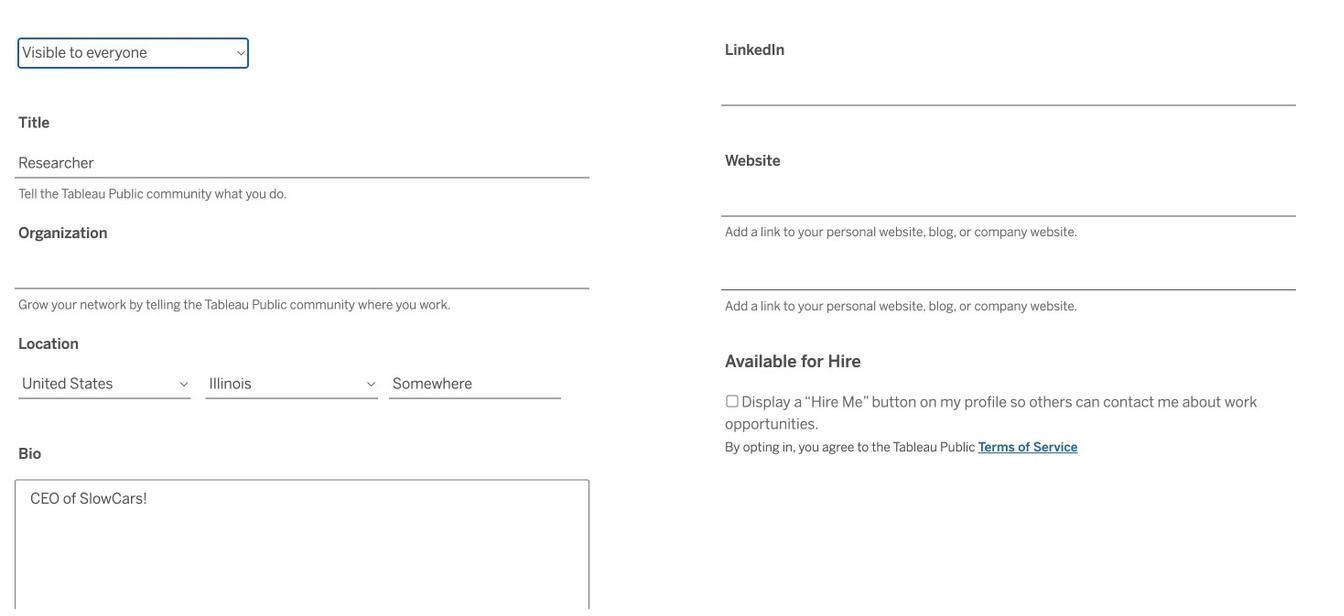 Task type: locate. For each thing, give the bounding box(es) containing it.
None checkbox
[[727, 395, 739, 407]]

Title field
[[15, 148, 590, 178]]

LinkedIn field
[[722, 76, 1297, 106]]

dialog
[[0, 0, 1319, 609]]



Task type: vqa. For each thing, say whether or not it's contained in the screenshot.
the leftmost Chiaki Ishida icon
no



Task type: describe. For each thing, give the bounding box(es) containing it.
Organization field
[[15, 259, 590, 289]]

website2 field
[[722, 260, 1297, 290]]

Website field
[[722, 186, 1297, 216]]

avatar image
[[44, 178, 190, 325]]

logo image
[[44, 43, 180, 67]]

Bio text field
[[15, 479, 590, 609]]

City field
[[389, 370, 562, 399]]



